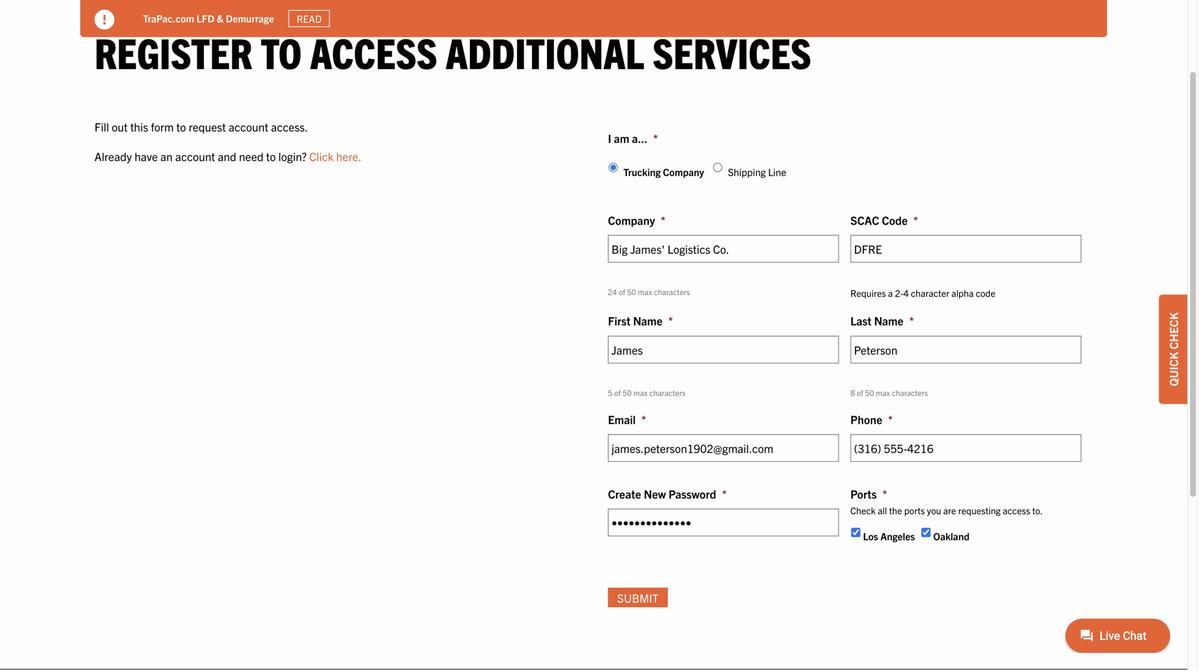 Task type: locate. For each thing, give the bounding box(es) containing it.
1 vertical spatial check
[[851, 505, 876, 517]]

account up need
[[229, 120, 268, 134]]

0 horizontal spatial check
[[851, 505, 876, 517]]

first name *
[[608, 314, 673, 328]]

trapac.com lfd & demurrage
[[143, 12, 274, 25]]

need
[[239, 149, 264, 164]]

50 right 5 on the right of the page
[[623, 388, 632, 398]]

to
[[261, 25, 302, 77], [176, 120, 186, 134], [266, 149, 276, 164]]

ports
[[905, 505, 925, 517]]

1 vertical spatial company
[[608, 213, 655, 227]]

50
[[627, 287, 636, 297], [623, 388, 632, 398], [865, 388, 874, 398]]

line
[[768, 166, 787, 178]]

to down read
[[261, 25, 302, 77]]

* down trucking company
[[661, 213, 666, 227]]

characters for company *
[[654, 287, 690, 297]]

create new password *
[[608, 487, 727, 501]]

code
[[882, 213, 908, 227]]

here.
[[336, 149, 362, 164]]

1 horizontal spatial company
[[663, 166, 704, 178]]

of right the 8
[[857, 388, 864, 398]]

requires
[[851, 287, 886, 299]]

max up email *
[[634, 388, 648, 398]]

email *
[[608, 412, 646, 427]]

access
[[1003, 505, 1031, 517]]

characters up phone *
[[892, 388, 928, 398]]

50 right 24
[[627, 287, 636, 297]]

none submit inside register to access additional services main content
[[608, 588, 668, 608]]

* up all
[[883, 487, 888, 501]]

access
[[310, 25, 437, 77]]

2-
[[895, 287, 904, 299]]

of right 5 on the right of the page
[[614, 388, 621, 398]]

1 vertical spatial to
[[176, 120, 186, 134]]

0 vertical spatial company
[[663, 166, 704, 178]]

None text field
[[851, 235, 1082, 263], [851, 336, 1082, 364], [851, 235, 1082, 263], [851, 336, 1082, 364]]

to.
[[1033, 505, 1043, 517]]

an
[[161, 149, 173, 164]]

account right an
[[175, 149, 215, 164]]

None password field
[[608, 509, 839, 537]]

4
[[904, 287, 909, 299]]

to right form
[[176, 120, 186, 134]]

of for last name
[[857, 388, 864, 398]]

24
[[608, 287, 617, 297]]

of for company
[[619, 287, 626, 297]]

* right email
[[642, 412, 646, 427]]

max
[[638, 287, 652, 297], [634, 388, 648, 398], [876, 388, 890, 398]]

out
[[112, 120, 128, 134]]

50 right the 8
[[865, 388, 874, 398]]

check
[[1166, 313, 1181, 350], [851, 505, 876, 517]]

name
[[633, 314, 663, 328], [874, 314, 904, 328]]

0 horizontal spatial company
[[608, 213, 655, 227]]

i
[[608, 131, 612, 145]]

quick check
[[1166, 313, 1181, 387]]

1 horizontal spatial name
[[874, 314, 904, 328]]

check down 'ports'
[[851, 505, 876, 517]]

name right first
[[633, 314, 663, 328]]

scac
[[851, 213, 880, 227]]

* down requires a 2-4 character alpha code
[[910, 314, 914, 328]]

solid image
[[95, 10, 115, 30]]

company down trucking
[[608, 213, 655, 227]]

none password field inside register to access additional services main content
[[608, 509, 839, 537]]

8 of 50 max characters
[[851, 388, 928, 398]]

of
[[619, 287, 626, 297], [614, 388, 621, 398], [857, 388, 864, 398]]

trucking company
[[624, 166, 704, 178]]

of right 24
[[619, 287, 626, 297]]

ports
[[851, 487, 877, 501]]

last name *
[[851, 314, 914, 328]]

quick
[[1166, 352, 1181, 387]]

2 name from the left
[[874, 314, 904, 328]]

None text field
[[608, 235, 839, 263], [608, 336, 839, 364], [608, 434, 839, 462], [851, 434, 1082, 462], [608, 235, 839, 263], [608, 336, 839, 364], [608, 434, 839, 462], [851, 434, 1082, 462]]

access.
[[271, 120, 308, 134]]

1 horizontal spatial account
[[229, 120, 268, 134]]

to right need
[[266, 149, 276, 164]]

i am a... *
[[608, 131, 658, 145]]

* right phone
[[888, 412, 893, 427]]

a
[[888, 287, 893, 299]]

0 horizontal spatial account
[[175, 149, 215, 164]]

this
[[130, 120, 148, 134]]

register
[[95, 25, 252, 77]]

None submit
[[608, 588, 668, 608]]

are
[[944, 505, 956, 517]]

50 for first
[[623, 388, 632, 398]]

company left 'shipping line' radio
[[663, 166, 704, 178]]

1 name from the left
[[633, 314, 663, 328]]

scac code *
[[851, 213, 919, 227]]

2 vertical spatial to
[[266, 149, 276, 164]]

0 vertical spatial check
[[1166, 313, 1181, 350]]

50 for company
[[627, 287, 636, 297]]

*
[[653, 131, 658, 145], [661, 213, 666, 227], [914, 213, 919, 227], [668, 314, 673, 328], [910, 314, 914, 328], [642, 412, 646, 427], [888, 412, 893, 427], [722, 487, 727, 501], [883, 487, 888, 501]]

0 horizontal spatial name
[[633, 314, 663, 328]]

click here. link
[[309, 149, 362, 164]]

account
[[229, 120, 268, 134], [175, 149, 215, 164]]

you
[[927, 505, 942, 517]]

check up quick
[[1166, 313, 1181, 350]]

characters up "first name *"
[[654, 287, 690, 297]]

company
[[663, 166, 704, 178], [608, 213, 655, 227]]

characters
[[654, 287, 690, 297], [650, 388, 686, 398], [892, 388, 928, 398]]

register to access additional services
[[95, 25, 812, 77]]

&
[[217, 12, 224, 25]]

max up phone *
[[876, 388, 890, 398]]

max up "first name *"
[[638, 287, 652, 297]]

quick check link
[[1159, 295, 1188, 404]]

new
[[644, 487, 666, 501]]

name right the last
[[874, 314, 904, 328]]

characters right 5 on the right of the page
[[650, 388, 686, 398]]

8
[[851, 388, 855, 398]]

create
[[608, 487, 641, 501]]



Task type: vqa. For each thing, say whether or not it's contained in the screenshot.


Task type: describe. For each thing, give the bounding box(es) containing it.
max for last
[[876, 388, 890, 398]]

* right 'code'
[[914, 213, 919, 227]]

email
[[608, 412, 636, 427]]

0 vertical spatial to
[[261, 25, 302, 77]]

angeles
[[881, 530, 915, 543]]

1 horizontal spatial check
[[1166, 313, 1181, 350]]

request
[[189, 120, 226, 134]]

* down 24 of 50 max characters
[[668, 314, 673, 328]]

additional
[[446, 25, 644, 77]]

already have an account and need to login? click here.
[[95, 149, 362, 164]]

requires a 2-4 character alpha code
[[851, 287, 996, 299]]

los angeles
[[863, 530, 915, 543]]

of for first name
[[614, 388, 621, 398]]

* right password
[[722, 487, 727, 501]]

company *
[[608, 213, 666, 227]]

Trucking Company radio
[[609, 163, 618, 172]]

read
[[297, 12, 322, 25]]

click
[[309, 149, 334, 164]]

already
[[95, 149, 132, 164]]

demurrage
[[226, 12, 274, 25]]

phone *
[[851, 412, 893, 427]]

name for last name
[[874, 314, 904, 328]]

lfd
[[197, 12, 214, 25]]

50 for last
[[865, 388, 874, 398]]

last
[[851, 314, 872, 328]]

phone
[[851, 412, 883, 427]]

trucking
[[624, 166, 661, 178]]

0 vertical spatial account
[[229, 120, 268, 134]]

services
[[653, 25, 812, 77]]

register to access additional services main content
[[80, 25, 1108, 626]]

fill out this form to request account access.
[[95, 120, 308, 134]]

characters for last name *
[[892, 388, 928, 398]]

characters for first name *
[[650, 388, 686, 398]]

login?
[[279, 149, 307, 164]]

max for first
[[634, 388, 648, 398]]

character
[[911, 287, 950, 299]]

Los Angeles checkbox
[[851, 528, 861, 537]]

and
[[218, 149, 236, 164]]

trapac.com
[[143, 12, 194, 25]]

shipping line
[[728, 166, 787, 178]]

name for first name
[[633, 314, 663, 328]]

24 of 50 max characters
[[608, 287, 690, 297]]

read link
[[288, 10, 330, 27]]

check inside ports * check all the ports you are requesting access to.
[[851, 505, 876, 517]]

fill
[[95, 120, 109, 134]]

requesting
[[959, 505, 1001, 517]]

5 of 50 max characters
[[608, 388, 686, 398]]

los
[[863, 530, 878, 543]]

Oakland checkbox
[[922, 528, 931, 537]]

oakland
[[934, 530, 970, 543]]

form
[[151, 120, 174, 134]]

* inside ports * check all the ports you are requesting access to.
[[883, 487, 888, 501]]

shipping
[[728, 166, 766, 178]]

first
[[608, 314, 631, 328]]

the
[[889, 505, 902, 517]]

code
[[976, 287, 996, 299]]

max for company
[[638, 287, 652, 297]]

ports * check all the ports you are requesting access to.
[[851, 487, 1043, 517]]

* right a...
[[653, 131, 658, 145]]

password
[[669, 487, 716, 501]]

5
[[608, 388, 613, 398]]

Shipping Line radio
[[713, 163, 723, 172]]

all
[[878, 505, 887, 517]]

1 vertical spatial account
[[175, 149, 215, 164]]

alpha
[[952, 287, 974, 299]]

am
[[614, 131, 630, 145]]

a...
[[632, 131, 648, 145]]

have
[[135, 149, 158, 164]]



